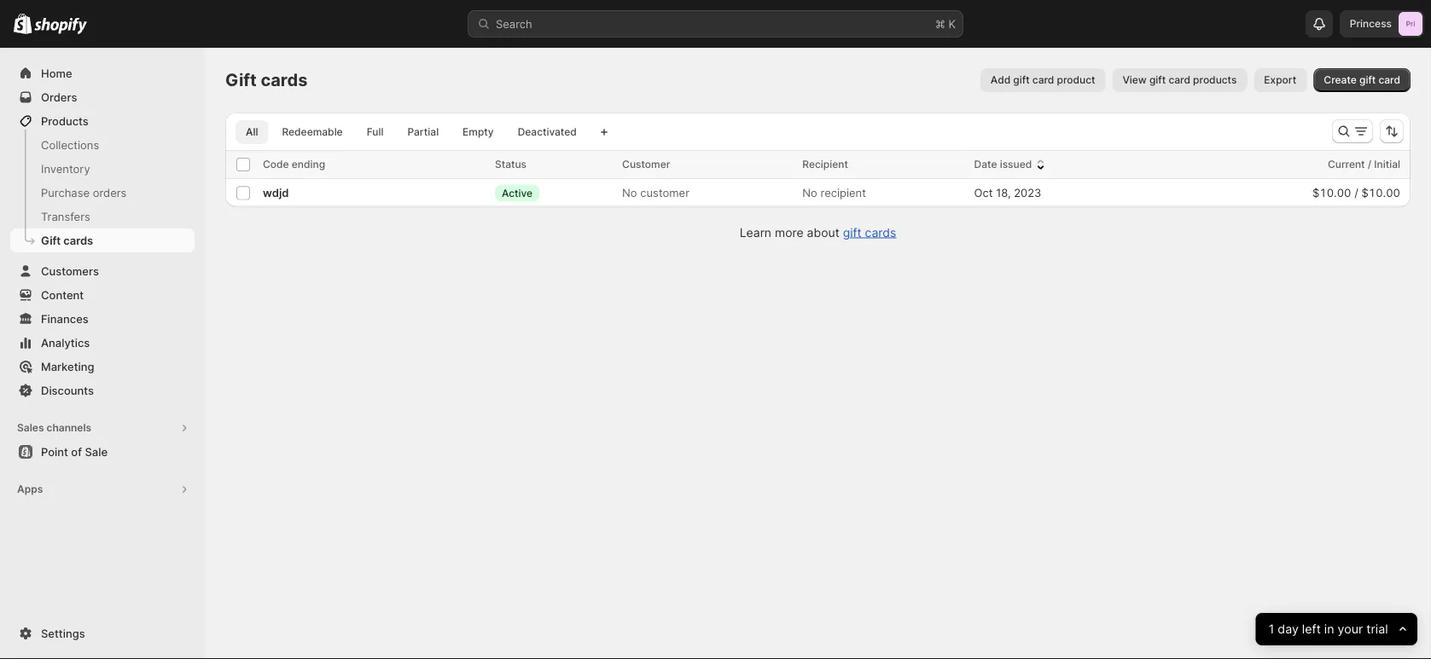 Task type: vqa. For each thing, say whether or not it's contained in the screenshot.
Birth date
no



Task type: locate. For each thing, give the bounding box(es) containing it.
apps
[[17, 484, 43, 496]]

0 vertical spatial gift
[[225, 70, 257, 90]]

products
[[41, 114, 89, 128]]

⌘ k
[[936, 17, 956, 30]]

about
[[807, 225, 840, 240]]

view gift card products
[[1123, 74, 1237, 86]]

/ for current
[[1368, 158, 1372, 171]]

in
[[1325, 623, 1335, 637]]

left
[[1303, 623, 1321, 637]]

card left product
[[1033, 74, 1054, 86]]

card right create
[[1379, 74, 1401, 86]]

customers
[[41, 265, 99, 278]]

$10.00 / $10.00
[[1313, 186, 1401, 200]]

/ left initial
[[1368, 158, 1372, 171]]

0 horizontal spatial no
[[622, 186, 637, 200]]

$10.00 down initial
[[1362, 186, 1401, 200]]

your
[[1338, 623, 1364, 637]]

no recipient
[[803, 186, 866, 200]]

empty
[[463, 126, 494, 138]]

1 $10.00 from the left
[[1313, 186, 1352, 200]]

card
[[1033, 74, 1054, 86], [1169, 74, 1191, 86], [1379, 74, 1401, 86]]

no down 'recipient'
[[803, 186, 818, 200]]

discounts
[[41, 384, 94, 397]]

2 $10.00 from the left
[[1362, 186, 1401, 200]]

add gift card product link
[[981, 68, 1106, 92]]

gift
[[1014, 74, 1030, 86], [1150, 74, 1166, 86], [1360, 74, 1376, 86], [843, 225, 862, 240]]

1 horizontal spatial no
[[803, 186, 818, 200]]

princess image
[[1399, 12, 1423, 36]]

gift inside "link"
[[1014, 74, 1030, 86]]

oct
[[974, 186, 993, 200]]

1 horizontal spatial /
[[1368, 158, 1372, 171]]

card left products
[[1169, 74, 1191, 86]]

gift up all
[[225, 70, 257, 90]]

1 no from the left
[[622, 186, 637, 200]]

cards down transfers
[[63, 234, 93, 247]]

current
[[1328, 158, 1365, 171]]

0 horizontal spatial gift cards
[[41, 234, 93, 247]]

point
[[41, 446, 68, 459]]

recipient
[[821, 186, 866, 200]]

3 card from the left
[[1379, 74, 1401, 86]]

create
[[1324, 74, 1357, 86]]

1 horizontal spatial card
[[1169, 74, 1191, 86]]

gift cards down transfers
[[41, 234, 93, 247]]

card inside "link"
[[1033, 74, 1054, 86]]

0 horizontal spatial $10.00
[[1313, 186, 1352, 200]]

sale
[[85, 446, 108, 459]]

2 card from the left
[[1169, 74, 1191, 86]]

transfers link
[[10, 205, 195, 229]]

gift cards
[[225, 70, 308, 90], [41, 234, 93, 247]]

0 horizontal spatial gift
[[41, 234, 61, 247]]

gift right view
[[1150, 74, 1166, 86]]

content link
[[10, 283, 195, 307]]

gift
[[225, 70, 257, 90], [41, 234, 61, 247]]

2 horizontal spatial card
[[1379, 74, 1401, 86]]

gift right about at the right of page
[[843, 225, 862, 240]]

tab list
[[232, 120, 591, 144]]

/ down current / initial on the top
[[1355, 186, 1359, 200]]

analytics link
[[10, 331, 195, 355]]

ending
[[292, 158, 325, 171]]

cards down recipient on the right top
[[865, 225, 897, 240]]

1
[[1269, 623, 1275, 637]]

k
[[949, 17, 956, 30]]

issued
[[1000, 158, 1032, 171]]

learn more about gift cards
[[740, 225, 897, 240]]

home
[[41, 67, 72, 80]]

create gift card link
[[1314, 68, 1411, 92]]

no
[[622, 186, 637, 200], [803, 186, 818, 200]]

redeemable link
[[272, 120, 353, 144]]

full
[[367, 126, 384, 138]]

transfers
[[41, 210, 90, 223]]

view gift card products link
[[1113, 68, 1247, 92]]

sales channels button
[[10, 417, 195, 440]]

cards up redeemable
[[261, 70, 308, 90]]

redeemable
[[282, 126, 343, 138]]

1 horizontal spatial $10.00
[[1362, 186, 1401, 200]]

date
[[974, 158, 997, 171]]

create gift card
[[1324, 74, 1401, 86]]

/ inside button
[[1368, 158, 1372, 171]]

day
[[1278, 623, 1299, 637]]

gift right create
[[1360, 74, 1376, 86]]

analytics
[[41, 336, 90, 350]]

settings link
[[10, 622, 195, 646]]

2 horizontal spatial cards
[[865, 225, 897, 240]]

point of sale button
[[0, 440, 205, 464]]

view
[[1123, 74, 1147, 86]]

gift cards link
[[10, 229, 195, 253]]

deactivated
[[518, 126, 577, 138]]

2023
[[1014, 186, 1042, 200]]

1 card from the left
[[1033, 74, 1054, 86]]

2 no from the left
[[803, 186, 818, 200]]

product
[[1057, 74, 1096, 86]]

purchase orders
[[41, 186, 127, 199]]

gift for add
[[1014, 74, 1030, 86]]

inventory
[[41, 162, 90, 175]]

date issued button
[[974, 156, 1049, 173]]

search
[[496, 17, 532, 30]]

shopify image
[[34, 17, 87, 35]]

$10.00
[[1313, 186, 1352, 200], [1362, 186, 1401, 200]]

1 horizontal spatial gift
[[225, 70, 257, 90]]

date issued
[[974, 158, 1032, 171]]

$10.00 down current
[[1313, 186, 1352, 200]]

home link
[[10, 61, 195, 85]]

1 horizontal spatial gift cards
[[225, 70, 308, 90]]

sales channels
[[17, 422, 91, 434]]

no down customer in the top left of the page
[[622, 186, 637, 200]]

0 vertical spatial gift cards
[[225, 70, 308, 90]]

full link
[[357, 120, 394, 144]]

0 horizontal spatial card
[[1033, 74, 1054, 86]]

0 vertical spatial /
[[1368, 158, 1372, 171]]

gift cards up all
[[225, 70, 308, 90]]

0 horizontal spatial /
[[1355, 186, 1359, 200]]

1 vertical spatial /
[[1355, 186, 1359, 200]]

1 vertical spatial gift
[[41, 234, 61, 247]]

gift down transfers
[[41, 234, 61, 247]]

gift right add
[[1014, 74, 1030, 86]]



Task type: describe. For each thing, give the bounding box(es) containing it.
add gift card product
[[991, 74, 1096, 86]]

point of sale link
[[10, 440, 195, 464]]

⌘
[[936, 17, 946, 30]]

/ for $10.00
[[1355, 186, 1359, 200]]

active
[[502, 187, 533, 199]]

tab list containing all
[[232, 120, 591, 144]]

1 vertical spatial gift cards
[[41, 234, 93, 247]]

no customer
[[622, 186, 690, 200]]

1 horizontal spatial cards
[[261, 70, 308, 90]]

0 horizontal spatial cards
[[63, 234, 93, 247]]

orders
[[93, 186, 127, 199]]

collections
[[41, 138, 99, 152]]

card for products
[[1169, 74, 1191, 86]]

export button
[[1254, 68, 1307, 92]]

discounts link
[[10, 379, 195, 403]]

code
[[263, 158, 289, 171]]

1 day left in your trial button
[[1256, 614, 1418, 646]]

collections link
[[10, 133, 195, 157]]

more
[[775, 225, 804, 240]]

deactivated link
[[508, 120, 587, 144]]

initial
[[1375, 158, 1401, 171]]

apps button
[[10, 478, 195, 502]]

wdjd link
[[263, 186, 289, 200]]

recipient button
[[803, 156, 865, 173]]

gift cards link
[[843, 225, 897, 240]]

of
[[71, 446, 82, 459]]

current / initial
[[1328, 158, 1401, 171]]

18,
[[996, 186, 1011, 200]]

no for no customer
[[622, 186, 637, 200]]

finances
[[41, 312, 89, 326]]

finances link
[[10, 307, 195, 331]]

current / initial button
[[1328, 156, 1418, 173]]

no for no recipient
[[803, 186, 818, 200]]

partial
[[408, 126, 439, 138]]

settings
[[41, 627, 85, 641]]

purchase
[[41, 186, 90, 199]]

empty link
[[452, 120, 504, 144]]

status
[[495, 158, 527, 171]]

1 day left in your trial
[[1269, 623, 1389, 637]]

princess
[[1350, 17, 1392, 30]]

all button
[[236, 120, 268, 144]]

code ending
[[263, 158, 325, 171]]

trial
[[1367, 623, 1389, 637]]

products
[[1193, 74, 1237, 86]]

content
[[41, 289, 84, 302]]

inventory link
[[10, 157, 195, 181]]

wdjd
[[263, 186, 289, 200]]

learn
[[740, 225, 772, 240]]

point of sale
[[41, 446, 108, 459]]

marketing link
[[10, 355, 195, 379]]

add
[[991, 74, 1011, 86]]

customer button
[[622, 156, 687, 173]]

recipient
[[803, 158, 848, 171]]

sales
[[17, 422, 44, 434]]

marketing
[[41, 360, 94, 373]]

customer
[[640, 186, 690, 200]]

shopify image
[[14, 13, 32, 34]]

channels
[[47, 422, 91, 434]]

partial link
[[397, 120, 449, 144]]

card for product
[[1033, 74, 1054, 86]]

export
[[1264, 74, 1297, 86]]

purchase orders link
[[10, 181, 195, 205]]

all
[[246, 126, 258, 138]]

customers link
[[10, 259, 195, 283]]

code ending button
[[263, 156, 342, 173]]

customer
[[622, 158, 670, 171]]

gift for create
[[1360, 74, 1376, 86]]

gift for view
[[1150, 74, 1166, 86]]

products link
[[10, 109, 195, 133]]

orders link
[[10, 85, 195, 109]]

orders
[[41, 90, 77, 104]]

oct 18, 2023
[[974, 186, 1042, 200]]



